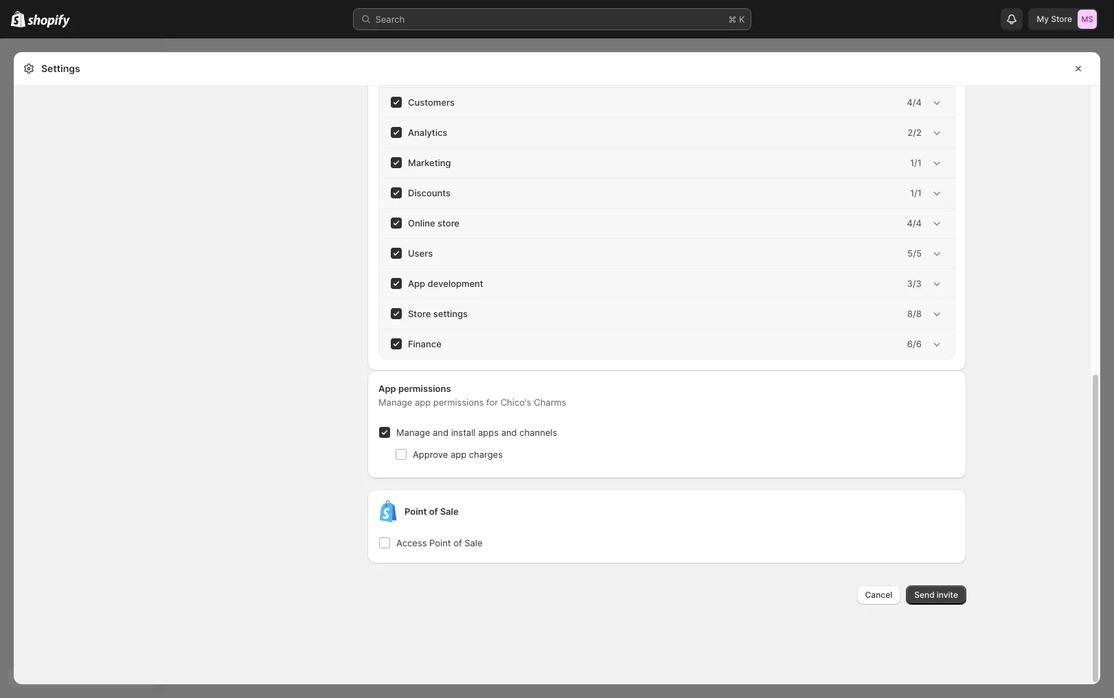 Task type: locate. For each thing, give the bounding box(es) containing it.
invite
[[937, 590, 958, 600]]

app
[[415, 397, 431, 408], [451, 449, 466, 460]]

send invite button
[[906, 586, 966, 605]]

0 horizontal spatial app
[[415, 397, 431, 408]]

1 vertical spatial sale
[[464, 538, 482, 549]]

point right access
[[429, 538, 451, 549]]

charms
[[534, 397, 566, 408]]

1 horizontal spatial app
[[408, 278, 425, 289]]

1 vertical spatial store
[[408, 308, 431, 319]]

0 horizontal spatial of
[[429, 506, 438, 517]]

app up approve
[[415, 397, 431, 408]]

analytics
[[408, 127, 447, 138]]

online
[[408, 218, 435, 229]]

app down install
[[451, 449, 466, 460]]

⌘ k
[[728, 14, 745, 25]]

cancel link
[[857, 586, 901, 605]]

8/8
[[907, 308, 922, 319]]

1/1 for discounts
[[910, 187, 922, 198]]

online store
[[408, 218, 459, 229]]

1 horizontal spatial point
[[429, 538, 451, 549]]

point right the poslogo
[[405, 506, 427, 517]]

app inside app permissions manage app permissions for chico's charms
[[378, 383, 396, 394]]

permissions
[[398, 383, 451, 394], [433, 397, 484, 408]]

0 horizontal spatial app
[[378, 383, 396, 394]]

1 1/1 from the top
[[910, 157, 922, 168]]

point
[[405, 506, 427, 517], [429, 538, 451, 549]]

access point of sale
[[396, 538, 482, 549]]

1 vertical spatial point
[[429, 538, 451, 549]]

5/5
[[907, 248, 922, 259]]

of down point of sale
[[453, 538, 462, 549]]

1 vertical spatial 1/1
[[910, 187, 922, 198]]

store inside 'settings' dialog
[[408, 308, 431, 319]]

0 horizontal spatial and
[[433, 427, 448, 438]]

sale
[[440, 506, 459, 517], [464, 538, 482, 549]]

0 vertical spatial app
[[415, 397, 431, 408]]

manage and install apps and channels
[[396, 427, 557, 438]]

permissions down finance
[[398, 383, 451, 394]]

store up finance
[[408, 308, 431, 319]]

and left install
[[433, 427, 448, 438]]

of up the access point of sale
[[429, 506, 438, 517]]

2/2
[[907, 127, 922, 138]]

1 horizontal spatial app
[[451, 449, 466, 460]]

4/4 up 5/5
[[907, 218, 922, 229]]

0 vertical spatial of
[[429, 506, 438, 517]]

manage down finance
[[378, 397, 412, 408]]

manage up approve
[[396, 427, 430, 438]]

0 horizontal spatial point
[[405, 506, 427, 517]]

1 horizontal spatial sale
[[464, 538, 482, 549]]

poslogo image
[[377, 501, 399, 523]]

1 horizontal spatial of
[[453, 538, 462, 549]]

1/1 for marketing
[[910, 157, 922, 168]]

manage inside app permissions manage app permissions for chico's charms
[[378, 397, 412, 408]]

manage
[[378, 397, 412, 408], [396, 427, 430, 438]]

4/4 up 2/2
[[907, 97, 922, 108]]

point of sale
[[405, 506, 459, 517]]

1 vertical spatial of
[[453, 538, 462, 549]]

apps
[[478, 427, 499, 438]]

1 horizontal spatial and
[[501, 427, 517, 438]]

access
[[396, 538, 427, 549]]

and right apps
[[501, 427, 517, 438]]

4/4 for customers
[[907, 97, 922, 108]]

0 vertical spatial manage
[[378, 397, 412, 408]]

charges
[[469, 449, 503, 460]]

0 vertical spatial permissions
[[398, 383, 451, 394]]

4/4
[[907, 97, 922, 108], [907, 218, 922, 229]]

permissions up install
[[433, 397, 484, 408]]

0 vertical spatial sale
[[440, 506, 459, 517]]

0 vertical spatial app
[[408, 278, 425, 289]]

store right my
[[1051, 14, 1072, 24]]

search
[[375, 14, 405, 25]]

1 horizontal spatial store
[[1051, 14, 1072, 24]]

and
[[433, 427, 448, 438], [501, 427, 517, 438]]

1 4/4 from the top
[[907, 97, 922, 108]]

0 vertical spatial 4/4
[[907, 97, 922, 108]]

2 1/1 from the top
[[910, 187, 922, 198]]

0 vertical spatial 1/1
[[910, 157, 922, 168]]

of
[[429, 506, 438, 517], [453, 538, 462, 549]]

users
[[408, 248, 433, 259]]

2 4/4 from the top
[[907, 218, 922, 229]]

dialog
[[1106, 52, 1114, 113]]

finance
[[408, 339, 441, 350]]

1 vertical spatial 4/4
[[907, 218, 922, 229]]

1 vertical spatial app
[[378, 383, 396, 394]]

1/1
[[910, 157, 922, 168], [910, 187, 922, 198]]

0 horizontal spatial store
[[408, 308, 431, 319]]

sale right access
[[464, 538, 482, 549]]

install
[[451, 427, 476, 438]]

sale up the access point of sale
[[440, 506, 459, 517]]

1 and from the left
[[433, 427, 448, 438]]

app
[[408, 278, 425, 289], [378, 383, 396, 394]]

app for app permissions manage app permissions for chico's charms
[[378, 383, 396, 394]]

store
[[1051, 14, 1072, 24], [408, 308, 431, 319]]

marketing
[[408, 157, 451, 168]]



Task type: describe. For each thing, give the bounding box(es) containing it.
settings
[[433, 308, 468, 319]]

approve app charges
[[413, 449, 503, 460]]

my store image
[[1078, 10, 1097, 29]]

store
[[438, 218, 459, 229]]

k
[[739, 14, 745, 25]]

app development
[[408, 278, 483, 289]]

my
[[1037, 14, 1049, 24]]

0 horizontal spatial sale
[[440, 506, 459, 517]]

shopify image
[[11, 11, 26, 27]]

app inside app permissions manage app permissions for chico's charms
[[415, 397, 431, 408]]

2 and from the left
[[501, 427, 517, 438]]

discounts
[[408, 187, 451, 198]]

development
[[428, 278, 483, 289]]

0 vertical spatial store
[[1051, 14, 1072, 24]]

⌘
[[728, 14, 737, 25]]

chico's
[[500, 397, 531, 408]]

settings dialog
[[14, 0, 1100, 685]]

send
[[914, 590, 935, 600]]

1 vertical spatial permissions
[[433, 397, 484, 408]]

settings
[[41, 62, 80, 74]]

for
[[486, 397, 498, 408]]

store settings
[[408, 308, 468, 319]]

1 vertical spatial app
[[451, 449, 466, 460]]

6/6
[[907, 339, 922, 350]]

approve
[[413, 449, 448, 460]]

3/3
[[907, 278, 922, 289]]

app for app development
[[408, 278, 425, 289]]

cancel
[[865, 590, 892, 600]]

customers
[[408, 97, 455, 108]]

my store
[[1037, 14, 1072, 24]]

0 vertical spatial point
[[405, 506, 427, 517]]

shopify image
[[28, 14, 70, 28]]

send invite
[[914, 590, 958, 600]]

app permissions manage app permissions for chico's charms
[[378, 383, 566, 408]]

1 vertical spatial manage
[[396, 427, 430, 438]]

4/4 for online store
[[907, 218, 922, 229]]

channels
[[519, 427, 557, 438]]



Task type: vqa. For each thing, say whether or not it's contained in the screenshot.
"of" corresponding to your
no



